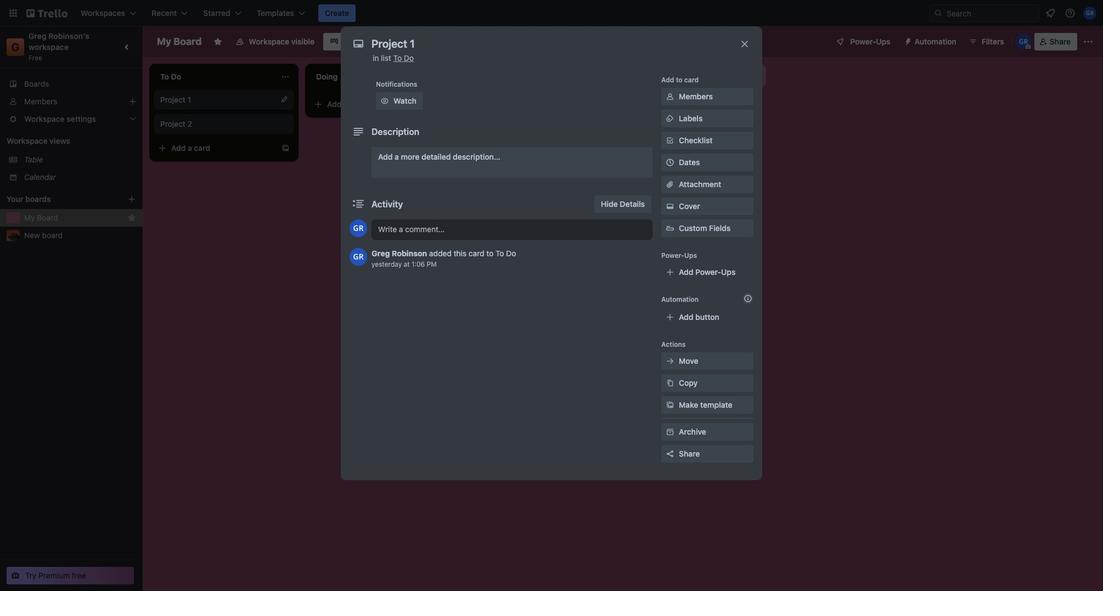 Task type: locate. For each thing, give the bounding box(es) containing it.
robinson
[[392, 249, 427, 258]]

0 horizontal spatial share button
[[661, 445, 754, 463]]

2 horizontal spatial board
[[342, 37, 363, 46]]

1 horizontal spatial power-ups
[[850, 37, 891, 46]]

1:06
[[412, 260, 425, 268]]

1 vertical spatial do
[[506, 249, 516, 258]]

1 vertical spatial greg robinson (gregrobinson96) image
[[350, 248, 367, 266]]

automation up "add button"
[[661, 295, 699, 304]]

power-ups
[[850, 37, 891, 46], [661, 251, 697, 260]]

a down 2
[[188, 143, 192, 153]]

4 sm image from the top
[[665, 378, 676, 389]]

sm image
[[899, 33, 915, 48], [665, 91, 676, 102], [379, 96, 390, 106], [665, 356, 676, 367], [665, 400, 676, 411], [665, 426, 676, 437]]

0 vertical spatial my
[[157, 36, 171, 47]]

sm image inside make template link
[[665, 400, 676, 411]]

0 vertical spatial workspace
[[249, 37, 289, 46]]

card inside greg robinson added this card to to do yesterday at 1:06 pm
[[469, 249, 484, 258]]

sm image inside labels link
[[665, 113, 676, 124]]

do up notifications
[[404, 53, 414, 63]]

to up labels
[[676, 76, 683, 84]]

0 vertical spatial to
[[393, 53, 402, 63]]

0 horizontal spatial add a card button
[[154, 139, 277, 157]]

add button
[[679, 312, 719, 322]]

0 vertical spatial to
[[676, 76, 683, 84]]

members down add another list button
[[679, 92, 713, 101]]

sm image for copy
[[665, 378, 676, 389]]

greg robinson (gregrobinson96) image left yesterday on the left
[[350, 248, 367, 266]]

card
[[684, 76, 699, 84], [350, 99, 366, 109], [194, 143, 210, 153], [469, 249, 484, 258]]

sm image inside checklist link
[[665, 135, 676, 146]]

boards
[[24, 79, 49, 88]]

1 horizontal spatial power-
[[695, 267, 721, 277]]

2 vertical spatial power-
[[695, 267, 721, 277]]

board
[[174, 36, 202, 47], [342, 37, 363, 46], [37, 213, 58, 222]]

workspace up table at the top of page
[[7, 136, 48, 145]]

0 vertical spatial power-ups
[[850, 37, 891, 46]]

1 vertical spatial power-
[[661, 251, 684, 260]]

my board up new board
[[24, 213, 58, 222]]

added
[[429, 249, 452, 258]]

sm image down actions
[[665, 356, 676, 367]]

list inside button
[[683, 71, 694, 80]]

sm image left copy
[[665, 378, 676, 389]]

share button down "0 notifications" icon
[[1034, 33, 1077, 50]]

hide
[[601, 199, 618, 209]]

1 horizontal spatial add a card
[[327, 99, 366, 109]]

sm image inside archive link
[[665, 426, 676, 437]]

add a card left watch 'button'
[[327, 99, 366, 109]]

sm image left watch
[[379, 96, 390, 106]]

1 horizontal spatial a
[[344, 99, 348, 109]]

add power-ups
[[679, 267, 736, 277]]

move link
[[661, 352, 754, 370]]

try
[[25, 571, 36, 580]]

calendar
[[24, 172, 56, 182]]

2 horizontal spatial ups
[[876, 37, 891, 46]]

greg
[[29, 31, 46, 41], [372, 249, 390, 258]]

1 horizontal spatial greg robinson (gregrobinson96) image
[[1083, 7, 1097, 20]]

greg inside greg robinson's workspace free
[[29, 31, 46, 41]]

workspace inside button
[[249, 37, 289, 46]]

project
[[160, 95, 185, 104], [160, 119, 185, 128]]

sm image for labels
[[665, 113, 676, 124]]

1 horizontal spatial to
[[496, 249, 504, 258]]

1 horizontal spatial members
[[679, 92, 713, 101]]

list right in
[[381, 53, 391, 63]]

1 vertical spatial workspace
[[7, 136, 48, 145]]

0 horizontal spatial a
[[188, 143, 192, 153]]

0 horizontal spatial workspace
[[7, 136, 48, 145]]

0 horizontal spatial power-
[[661, 251, 684, 260]]

0 vertical spatial greg robinson (gregrobinson96) image
[[1016, 34, 1031, 49]]

dates button
[[661, 154, 754, 171]]

card right another in the right of the page
[[684, 76, 699, 84]]

ups up add power-ups
[[684, 251, 697, 260]]

greg robinson (gregrobinson96) image
[[1083, 7, 1097, 20], [350, 220, 367, 237]]

do down write a comment text field
[[506, 249, 516, 258]]

ups down fields
[[721, 267, 736, 277]]

1 horizontal spatial share button
[[1034, 33, 1077, 50]]

to
[[393, 53, 402, 63], [496, 249, 504, 258]]

1 project from the top
[[160, 95, 185, 104]]

2 horizontal spatial power-
[[850, 37, 876, 46]]

0 vertical spatial automation
[[915, 37, 957, 46]]

2 project from the top
[[160, 119, 185, 128]]

0 horizontal spatial board
[[37, 213, 58, 222]]

project left 2
[[160, 119, 185, 128]]

your boards
[[7, 194, 51, 204]]

workspace
[[249, 37, 289, 46], [7, 136, 48, 145]]

greg robinson (gregrobinson96) image
[[1016, 34, 1031, 49], [350, 248, 367, 266]]

add to card
[[661, 76, 699, 84]]

1 vertical spatial project
[[160, 119, 185, 128]]

members link up labels link
[[661, 88, 754, 105]]

to down write a comment text field
[[496, 249, 504, 258]]

new
[[24, 231, 40, 240]]

my left 'star or unstar board' image
[[157, 36, 171, 47]]

to right 'this'
[[486, 249, 494, 258]]

greg inside greg robinson added this card to to do yesterday at 1:06 pm
[[372, 249, 390, 258]]

0 horizontal spatial members
[[24, 97, 57, 106]]

my inside text field
[[157, 36, 171, 47]]

add a more detailed description…
[[378, 152, 500, 161]]

1 horizontal spatial share
[[1050, 37, 1071, 46]]

greg robinson added this card to to do yesterday at 1:06 pm
[[372, 249, 516, 268]]

0 vertical spatial ups
[[876, 37, 891, 46]]

archive
[[679, 427, 706, 436]]

0 vertical spatial do
[[404, 53, 414, 63]]

sm image inside cover link
[[665, 201, 676, 212]]

ups inside power-ups button
[[876, 37, 891, 46]]

0 horizontal spatial my
[[24, 213, 35, 222]]

1 horizontal spatial board
[[174, 36, 202, 47]]

sm image right power-ups button
[[899, 33, 915, 48]]

0 vertical spatial my board
[[157, 36, 202, 47]]

sm image left the make
[[665, 400, 676, 411]]

Search field
[[943, 5, 1039, 21]]

open information menu image
[[1065, 8, 1076, 19]]

my board left 'star or unstar board' image
[[157, 36, 202, 47]]

make template link
[[661, 396, 754, 414]]

0 vertical spatial project
[[160, 95, 185, 104]]

1 vertical spatial automation
[[661, 295, 699, 304]]

1 horizontal spatial do
[[506, 249, 516, 258]]

greg up workspace
[[29, 31, 46, 41]]

0 vertical spatial list
[[381, 53, 391, 63]]

workspace
[[29, 42, 69, 52]]

sm image inside watch 'button'
[[379, 96, 390, 106]]

workspace for workspace views
[[7, 136, 48, 145]]

automation down search image
[[915, 37, 957, 46]]

to
[[676, 76, 683, 84], [486, 249, 494, 258]]

1 vertical spatial add a card button
[[154, 139, 277, 157]]

1 vertical spatial list
[[683, 71, 694, 80]]

1 horizontal spatial workspace
[[249, 37, 289, 46]]

1 vertical spatial to
[[496, 249, 504, 258]]

0 horizontal spatial greg robinson (gregrobinson96) image
[[350, 248, 367, 266]]

3 sm image from the top
[[665, 201, 676, 212]]

watch
[[394, 96, 417, 105]]

sm image left cover
[[665, 201, 676, 212]]

checklist
[[679, 136, 713, 145]]

add a card button
[[310, 96, 433, 113], [154, 139, 277, 157]]

my
[[157, 36, 171, 47], [24, 213, 35, 222]]

0 horizontal spatial add a card
[[171, 143, 210, 153]]

automation button
[[899, 33, 963, 50]]

0 horizontal spatial power-ups
[[661, 251, 697, 260]]

labels link
[[661, 110, 754, 127]]

share button down archive link
[[661, 445, 754, 463]]

0 horizontal spatial automation
[[661, 295, 699, 304]]

copy
[[679, 378, 698, 387]]

1 horizontal spatial my
[[157, 36, 171, 47]]

0 horizontal spatial my board
[[24, 213, 58, 222]]

members down boards
[[24, 97, 57, 106]]

list right another in the right of the page
[[683, 71, 694, 80]]

None text field
[[366, 34, 728, 54]]

share down the archive
[[679, 449, 700, 458]]

my up 'new'
[[24, 213, 35, 222]]

1 vertical spatial add a card
[[171, 143, 210, 153]]

1 vertical spatial my board
[[24, 213, 58, 222]]

1 vertical spatial greg robinson (gregrobinson96) image
[[350, 220, 367, 237]]

sm image inside 'move' link
[[665, 356, 676, 367]]

sm image for move
[[665, 356, 676, 367]]

share button
[[1034, 33, 1077, 50], [661, 445, 754, 463]]

archive link
[[661, 423, 754, 441]]

project for project 2
[[160, 119, 185, 128]]

sm image left labels
[[665, 113, 676, 124]]

board left 'star or unstar board' image
[[174, 36, 202, 47]]

share
[[1050, 37, 1071, 46], [679, 449, 700, 458]]

2
[[187, 119, 192, 128]]

filters button
[[965, 33, 1008, 50]]

add a card
[[327, 99, 366, 109], [171, 143, 210, 153]]

sm image inside copy link
[[665, 378, 676, 389]]

1 horizontal spatial my board
[[157, 36, 202, 47]]

0 vertical spatial add a card button
[[310, 96, 433, 113]]

1 horizontal spatial greg
[[372, 249, 390, 258]]

greg for robinson
[[372, 249, 390, 258]]

1 horizontal spatial list
[[683, 71, 694, 80]]

add a card down 2
[[171, 143, 210, 153]]

sm image inside automation button
[[899, 33, 915, 48]]

Write a comment text field
[[372, 220, 653, 239]]

1
[[187, 95, 191, 104]]

greg robinson's workspace free
[[29, 31, 91, 62]]

0 vertical spatial greg
[[29, 31, 46, 41]]

power-
[[850, 37, 876, 46], [661, 251, 684, 260], [695, 267, 721, 277]]

project for project 1
[[160, 95, 185, 104]]

a left watch 'button'
[[344, 99, 348, 109]]

filters
[[982, 37, 1004, 46]]

g link
[[7, 38, 24, 56]]

make template
[[679, 400, 733, 409]]

ups left automation button
[[876, 37, 891, 46]]

sm image down add to card
[[665, 91, 676, 102]]

1 vertical spatial to
[[486, 249, 494, 258]]

project inside 'link'
[[160, 119, 185, 128]]

a left more
[[395, 152, 399, 161]]

members link
[[661, 88, 754, 105], [0, 93, 143, 110]]

0 vertical spatial share
[[1050, 37, 1071, 46]]

project left 1
[[160, 95, 185, 104]]

0 vertical spatial power-
[[850, 37, 876, 46]]

description…
[[453, 152, 500, 161]]

sm image left checklist
[[665, 135, 676, 146]]

0 horizontal spatial ups
[[684, 251, 697, 260]]

board left customize views image
[[342, 37, 363, 46]]

greg for robinson's
[[29, 31, 46, 41]]

sm image left the archive
[[665, 426, 676, 437]]

1 vertical spatial ups
[[684, 251, 697, 260]]

greg robinson (gregrobinson96) image right filters on the right of the page
[[1016, 34, 1031, 49]]

card right 'this'
[[469, 249, 484, 258]]

ups
[[876, 37, 891, 46], [684, 251, 697, 260], [721, 267, 736, 277]]

0 horizontal spatial greg robinson (gregrobinson96) image
[[350, 220, 367, 237]]

1 vertical spatial share
[[679, 449, 700, 458]]

1 vertical spatial greg
[[372, 249, 390, 258]]

1 horizontal spatial automation
[[915, 37, 957, 46]]

notifications
[[376, 80, 417, 88]]

1 vertical spatial my
[[24, 213, 35, 222]]

share left show menu icon at the right of page
[[1050, 37, 1071, 46]]

0 horizontal spatial to
[[393, 53, 402, 63]]

to right in
[[393, 53, 402, 63]]

members for members link to the right
[[679, 92, 713, 101]]

add
[[637, 71, 651, 80], [661, 76, 674, 84], [327, 99, 342, 109], [171, 143, 186, 153], [378, 152, 393, 161], [679, 267, 693, 277], [679, 312, 693, 322]]

sm image
[[665, 113, 676, 124], [665, 135, 676, 146], [665, 201, 676, 212], [665, 378, 676, 389]]

do
[[404, 53, 414, 63], [506, 249, 516, 258]]

1 horizontal spatial ups
[[721, 267, 736, 277]]

search image
[[934, 9, 943, 18]]

2 sm image from the top
[[665, 135, 676, 146]]

board up new board
[[37, 213, 58, 222]]

members link down boards
[[0, 93, 143, 110]]

automation
[[915, 37, 957, 46], [661, 295, 699, 304]]

add a card button down project 2 'link'
[[154, 139, 277, 157]]

workspace left the visible
[[249, 37, 289, 46]]

1 sm image from the top
[[665, 113, 676, 124]]

2 vertical spatial ups
[[721, 267, 736, 277]]

members
[[679, 92, 713, 101], [24, 97, 57, 106]]

edit card image
[[280, 95, 289, 104]]

0 horizontal spatial greg
[[29, 31, 46, 41]]

0 horizontal spatial to
[[486, 249, 494, 258]]

add a card button down notifications
[[310, 96, 433, 113]]

a
[[344, 99, 348, 109], [188, 143, 192, 153], [395, 152, 399, 161]]

greg up yesterday on the left
[[372, 249, 390, 258]]

my board
[[157, 36, 202, 47], [24, 213, 58, 222]]



Task type: vqa. For each thing, say whether or not it's contained in the screenshot.
Star or unstar board IMAGE
yes



Task type: describe. For each thing, give the bounding box(es) containing it.
power- inside power-ups button
[[850, 37, 876, 46]]

actions
[[661, 340, 686, 349]]

workspace views
[[7, 136, 70, 145]]

detailed
[[422, 152, 451, 161]]

star or unstar board image
[[214, 37, 223, 46]]

in list to do
[[373, 53, 414, 63]]

boards
[[25, 194, 51, 204]]

in
[[373, 53, 379, 63]]

board inside 'button'
[[37, 213, 58, 222]]

button
[[695, 312, 719, 322]]

yesterday
[[372, 260, 402, 268]]

attachment
[[679, 179, 721, 189]]

table
[[24, 155, 43, 164]]

cover
[[679, 201, 700, 211]]

0 horizontal spatial list
[[381, 53, 391, 63]]

0 horizontal spatial members link
[[0, 93, 143, 110]]

make
[[679, 400, 698, 409]]

sm image for checklist
[[665, 135, 676, 146]]

1 vertical spatial share button
[[661, 445, 754, 463]]

sm image for make template
[[665, 400, 676, 411]]

at
[[404, 260, 410, 268]]

details
[[620, 199, 645, 209]]

sm image for archive
[[665, 426, 676, 437]]

pm
[[427, 260, 437, 268]]

power- inside add power-ups link
[[695, 267, 721, 277]]

1 horizontal spatial add a card button
[[310, 96, 433, 113]]

card down project 2 'link'
[[194, 143, 210, 153]]

free
[[72, 571, 86, 580]]

to inside greg robinson added this card to to do yesterday at 1:06 pm
[[486, 249, 494, 258]]

hide details link
[[594, 195, 652, 213]]

hide details
[[601, 199, 645, 209]]

cover link
[[661, 198, 754, 215]]

custom
[[679, 223, 707, 233]]

card left watch 'button'
[[350, 99, 366, 109]]

1 horizontal spatial to
[[676, 76, 683, 84]]

new board link
[[24, 230, 136, 241]]

board link
[[323, 33, 370, 50]]

workspace for workspace visible
[[249, 37, 289, 46]]

premium
[[39, 571, 70, 580]]

sm image for automation
[[899, 33, 915, 48]]

board inside text field
[[174, 36, 202, 47]]

fields
[[709, 223, 731, 233]]

new board
[[24, 231, 63, 240]]

yesterday at 1:06 pm link
[[372, 260, 437, 268]]

your boards with 2 items element
[[7, 193, 111, 206]]

your
[[7, 194, 23, 204]]

robinson's
[[48, 31, 89, 41]]

add another list button
[[617, 64, 766, 88]]

dates
[[679, 158, 700, 167]]

create button
[[318, 4, 356, 22]]

automation inside button
[[915, 37, 957, 46]]

create
[[325, 8, 349, 18]]

workspace visible
[[249, 37, 315, 46]]

0 notifications image
[[1044, 7, 1057, 20]]

customize views image
[[376, 36, 387, 47]]

more
[[401, 152, 420, 161]]

0 horizontal spatial share
[[679, 449, 700, 458]]

to inside greg robinson added this card to to do yesterday at 1:06 pm
[[496, 249, 504, 258]]

project 1
[[160, 95, 191, 104]]

board
[[42, 231, 63, 240]]

sm image for members
[[665, 91, 676, 102]]

starred icon image
[[127, 214, 136, 222]]

calendar link
[[24, 172, 136, 183]]

sm image for cover
[[665, 201, 676, 212]]

template
[[700, 400, 733, 409]]

attachment button
[[661, 176, 754, 193]]

0 horizontal spatial do
[[404, 53, 414, 63]]

show menu image
[[1083, 36, 1094, 47]]

free
[[29, 54, 42, 62]]

custom fields
[[679, 223, 731, 233]]

primary element
[[0, 0, 1103, 26]]

0 vertical spatial greg robinson (gregrobinson96) image
[[1083, 7, 1097, 20]]

members for the leftmost members link
[[24, 97, 57, 106]]

project 2
[[160, 119, 192, 128]]

boards link
[[0, 75, 143, 93]]

checklist link
[[661, 132, 754, 149]]

greg robinson's workspace link
[[29, 31, 91, 52]]

add button button
[[661, 308, 754, 326]]

create from template… image
[[281, 144, 290, 153]]

move
[[679, 356, 698, 366]]

ups inside add power-ups link
[[721, 267, 736, 277]]

add a more detailed description… link
[[372, 147, 653, 178]]

my board inside 'button'
[[24, 213, 58, 222]]

add board image
[[127, 195, 136, 204]]

my inside 'button'
[[24, 213, 35, 222]]

table link
[[24, 154, 136, 165]]

try premium free
[[25, 571, 86, 580]]

another
[[653, 71, 681, 80]]

to do link
[[393, 53, 414, 63]]

g
[[11, 41, 19, 53]]

workspace visible button
[[229, 33, 321, 50]]

visible
[[291, 37, 315, 46]]

Board name text field
[[151, 33, 207, 50]]

project 1 link
[[160, 94, 288, 105]]

description
[[372, 127, 419, 137]]

my board inside text field
[[157, 36, 202, 47]]

0 vertical spatial add a card
[[327, 99, 366, 109]]

activity
[[372, 199, 403, 209]]

labels
[[679, 114, 703, 123]]

0 vertical spatial share button
[[1034, 33, 1077, 50]]

power-ups inside power-ups button
[[850, 37, 891, 46]]

watch button
[[376, 92, 423, 110]]

sm image for watch
[[379, 96, 390, 106]]

add another list
[[637, 71, 694, 80]]

1 horizontal spatial members link
[[661, 88, 754, 105]]

views
[[49, 136, 70, 145]]

1 horizontal spatial greg robinson (gregrobinson96) image
[[1016, 34, 1031, 49]]

try premium free button
[[7, 567, 134, 585]]

2 horizontal spatial a
[[395, 152, 399, 161]]

power-ups button
[[828, 33, 897, 50]]

1 vertical spatial power-ups
[[661, 251, 697, 260]]

my board button
[[24, 212, 123, 223]]

add power-ups link
[[661, 263, 754, 281]]

do inside greg robinson added this card to to do yesterday at 1:06 pm
[[506, 249, 516, 258]]

project 2 link
[[160, 119, 288, 130]]



